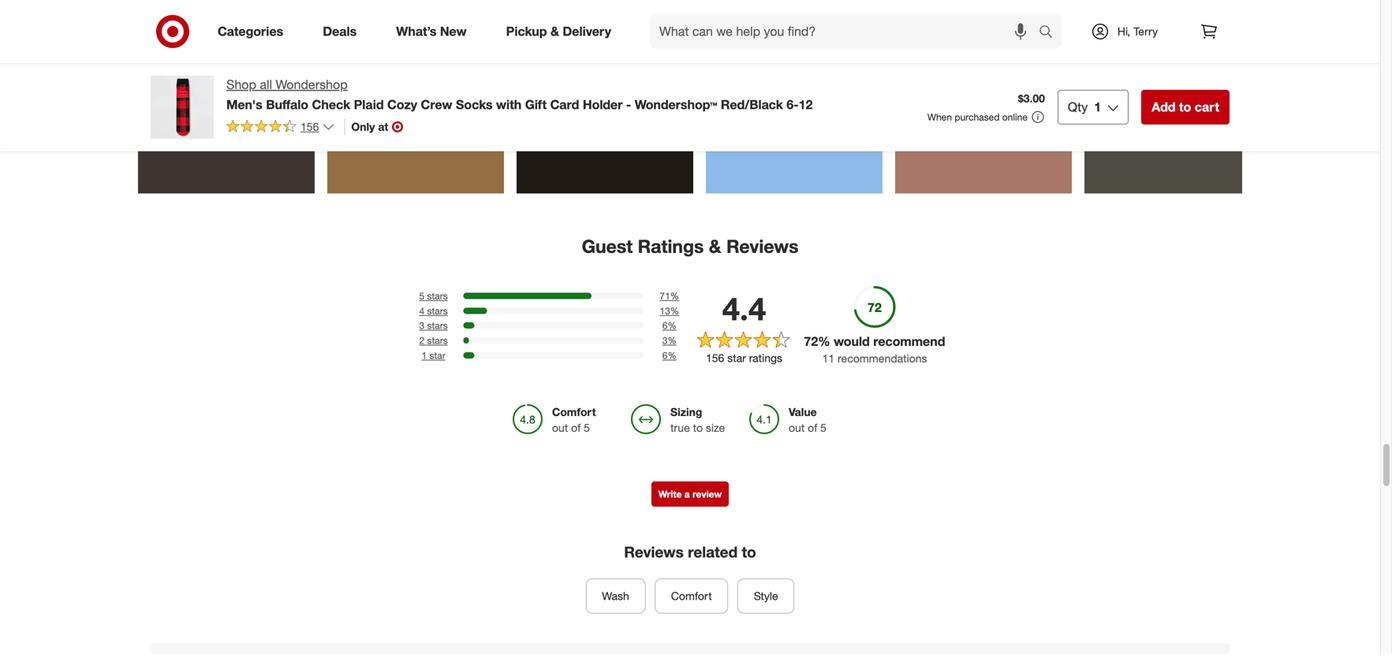 Task type: vqa. For each thing, say whether or not it's contained in the screenshot.


Task type: describe. For each thing, give the bounding box(es) containing it.
image of men's buffalo check plaid cozy crew socks with gift card holder - wondershop™ red/black 6-12 image
[[151, 76, 214, 139]]

would
[[834, 334, 870, 349]]

search button
[[1032, 14, 1070, 52]]

% for 5 stars
[[670, 290, 679, 302]]

true
[[670, 421, 690, 435]]

0 horizontal spatial 5
[[419, 290, 424, 302]]

to for reviews related to
[[742, 543, 756, 562]]

shop all wondershop men's buffalo check plaid cozy crew socks with gift card holder - wondershop™ red/black 6-12
[[226, 77, 813, 112]]

3 for 3 %
[[662, 335, 668, 347]]

guest ratings & reviews
[[582, 235, 799, 257]]

3 stars
[[419, 320, 448, 332]]

related
[[688, 543, 738, 562]]

% for 3 stars
[[668, 320, 677, 332]]

terry
[[1134, 24, 1158, 38]]

2 stars
[[419, 335, 448, 347]]

6 for star
[[662, 350, 668, 361]]

sizing true to size
[[670, 405, 725, 435]]

crew
[[421, 97, 452, 112]]

3 for 3 stars
[[419, 320, 424, 332]]

socks
[[456, 97, 493, 112]]

1 star
[[422, 350, 445, 361]]

0 vertical spatial &
[[551, 24, 559, 39]]

sizing
[[670, 405, 702, 419]]

purchased
[[955, 111, 1000, 123]]

red/black
[[721, 97, 783, 112]]

when
[[927, 111, 952, 123]]

deals
[[323, 24, 357, 39]]

comfort
[[671, 590, 712, 604]]

13
[[660, 305, 670, 317]]

156 for 156 star ratings
[[706, 351, 724, 365]]

shop
[[226, 77, 256, 92]]

wondershop
[[276, 77, 348, 92]]

to for sizing true to size
[[693, 421, 703, 435]]

71
[[660, 290, 670, 302]]

recommend
[[873, 334, 945, 349]]

12
[[799, 97, 813, 112]]

156 link
[[226, 119, 335, 137]]

cart
[[1195, 99, 1219, 115]]

72 % would recommend 11 recommendations
[[804, 334, 945, 366]]

3 %
[[662, 335, 677, 347]]

at
[[378, 120, 388, 134]]

star for 156
[[727, 351, 746, 365]]

1 horizontal spatial &
[[709, 235, 721, 257]]

qty
[[1068, 99, 1088, 115]]

of for value
[[808, 421, 817, 435]]

holder
[[583, 97, 623, 112]]

11
[[822, 352, 835, 366]]

add to cart
[[1152, 99, 1219, 115]]

add
[[1152, 99, 1176, 115]]

cozy
[[387, 97, 417, 112]]

ratings
[[638, 235, 704, 257]]

categories link
[[204, 14, 303, 49]]

6 % for stars
[[662, 320, 677, 332]]

recommendations
[[838, 352, 927, 366]]

add to cart button
[[1141, 90, 1230, 125]]

style button
[[738, 579, 794, 614]]

1 vertical spatial reviews
[[624, 543, 684, 562]]

stars for 3 stars
[[427, 320, 448, 332]]

6-
[[787, 97, 799, 112]]

stars for 2 stars
[[427, 335, 448, 347]]

wondershop™
[[635, 97, 717, 112]]

search
[[1032, 25, 1070, 41]]

13 %
[[660, 305, 679, 317]]

comfort
[[552, 405, 596, 419]]

5 for value out of 5
[[820, 421, 827, 435]]

stars for 4 stars
[[427, 305, 448, 317]]

guest
[[582, 235, 633, 257]]

all
[[260, 77, 272, 92]]

only
[[351, 120, 375, 134]]

categories
[[218, 24, 283, 39]]

size
[[706, 421, 725, 435]]



Task type: locate. For each thing, give the bounding box(es) containing it.
stars down '3 stars'
[[427, 335, 448, 347]]

6 % for star
[[662, 350, 677, 361]]

% for 4 stars
[[670, 305, 679, 317]]

what's new link
[[383, 14, 486, 49]]

out inside value out of 5
[[789, 421, 805, 435]]

stars up 4 stars
[[427, 290, 448, 302]]

of for comfort
[[571, 421, 581, 435]]

2 of from the left
[[808, 421, 817, 435]]

&
[[551, 24, 559, 39], [709, 235, 721, 257]]

1 vertical spatial &
[[709, 235, 721, 257]]

%
[[670, 290, 679, 302], [670, 305, 679, 317], [668, 320, 677, 332], [818, 334, 830, 349], [668, 335, 677, 347], [668, 350, 677, 361]]

star left ratings at the right of page
[[727, 351, 746, 365]]

2
[[419, 335, 424, 347]]

review
[[692, 489, 722, 500]]

$3.00
[[1018, 92, 1045, 105]]

6 % down 13 %
[[662, 320, 677, 332]]

of inside comfort out of 5
[[571, 421, 581, 435]]

to left size
[[693, 421, 703, 435]]

reviews
[[726, 235, 799, 257], [624, 543, 684, 562]]

5 inside value out of 5
[[820, 421, 827, 435]]

1 out from the left
[[552, 421, 568, 435]]

2 stars from the top
[[427, 305, 448, 317]]

6 % down the 3 %
[[662, 350, 677, 361]]

2 horizontal spatial 5
[[820, 421, 827, 435]]

0 vertical spatial 6
[[662, 320, 668, 332]]

% inside 72 % would recommend 11 recommendations
[[818, 334, 830, 349]]

stars for 5 stars
[[427, 290, 448, 302]]

1 horizontal spatial 156
[[706, 351, 724, 365]]

write
[[658, 489, 682, 500]]

stars
[[427, 290, 448, 302], [427, 305, 448, 317], [427, 320, 448, 332], [427, 335, 448, 347]]

3
[[419, 320, 424, 332], [662, 335, 668, 347]]

1 vertical spatial 3
[[662, 335, 668, 347]]

4
[[419, 305, 424, 317]]

0 horizontal spatial of
[[571, 421, 581, 435]]

of down comfort
[[571, 421, 581, 435]]

5 up 4
[[419, 290, 424, 302]]

1
[[1094, 99, 1101, 115], [422, 350, 427, 361]]

buffalo
[[266, 97, 308, 112]]

3 stars from the top
[[427, 320, 448, 332]]

1 6 from the top
[[662, 320, 668, 332]]

what's
[[396, 24, 437, 39]]

71 %
[[660, 290, 679, 302]]

pickup & delivery
[[506, 24, 611, 39]]

4.4
[[722, 290, 766, 328]]

6 down 13
[[662, 320, 668, 332]]

wash button
[[586, 579, 645, 614]]

0 horizontal spatial to
[[693, 421, 703, 435]]

156 star ratings
[[706, 351, 782, 365]]

% for 2 stars
[[668, 335, 677, 347]]

% for 1 star
[[668, 350, 677, 361]]

0 vertical spatial reviews
[[726, 235, 799, 257]]

write a review button
[[651, 482, 729, 507]]

3 down 13
[[662, 335, 668, 347]]

of inside value out of 5
[[808, 421, 817, 435]]

out for value out of 5
[[789, 421, 805, 435]]

plaid
[[354, 97, 384, 112]]

0 horizontal spatial out
[[552, 421, 568, 435]]

out for comfort out of 5
[[552, 421, 568, 435]]

1 horizontal spatial to
[[742, 543, 756, 562]]

3 down 4
[[419, 320, 424, 332]]

star down 2 stars
[[429, 350, 445, 361]]

-
[[626, 97, 631, 112]]

6 down the 3 %
[[662, 350, 668, 361]]

deals link
[[309, 14, 376, 49]]

reviews related to
[[624, 543, 756, 562]]

0 vertical spatial to
[[1179, 99, 1191, 115]]

card
[[550, 97, 579, 112]]

online
[[1002, 111, 1028, 123]]

1 vertical spatial 156
[[706, 351, 724, 365]]

156 left ratings at the right of page
[[706, 351, 724, 365]]

0 vertical spatial 1
[[1094, 99, 1101, 115]]

comfort button
[[655, 579, 728, 614]]

2 vertical spatial to
[[742, 543, 756, 562]]

5 down 11
[[820, 421, 827, 435]]

qty 1
[[1068, 99, 1101, 115]]

value
[[789, 405, 817, 419]]

1 of from the left
[[571, 421, 581, 435]]

1 stars from the top
[[427, 290, 448, 302]]

1 horizontal spatial reviews
[[726, 235, 799, 257]]

6 %
[[662, 320, 677, 332], [662, 350, 677, 361]]

men's
[[226, 97, 262, 112]]

only at
[[351, 120, 388, 134]]

6 for stars
[[662, 320, 668, 332]]

write a review
[[658, 489, 722, 500]]

pickup
[[506, 24, 547, 39]]

156
[[301, 120, 319, 134], [706, 351, 724, 365]]

new
[[440, 24, 467, 39]]

with
[[496, 97, 522, 112]]

156 for 156
[[301, 120, 319, 134]]

comfort out of 5
[[552, 405, 596, 435]]

1 horizontal spatial star
[[727, 351, 746, 365]]

1 vertical spatial to
[[693, 421, 703, 435]]

0 horizontal spatial 156
[[301, 120, 319, 134]]

wash
[[602, 590, 629, 604]]

1 6 % from the top
[[662, 320, 677, 332]]

What can we help you find? suggestions appear below search field
[[650, 14, 1043, 49]]

72
[[804, 334, 818, 349]]

1 vertical spatial 6 %
[[662, 350, 677, 361]]

gift
[[525, 97, 547, 112]]

1 vertical spatial 1
[[422, 350, 427, 361]]

2 6 from the top
[[662, 350, 668, 361]]

a
[[684, 489, 690, 500]]

0 vertical spatial 6 %
[[662, 320, 677, 332]]

1 right qty
[[1094, 99, 1101, 115]]

pickup & delivery link
[[493, 14, 631, 49]]

value out of 5
[[789, 405, 827, 435]]

5 stars
[[419, 290, 448, 302]]

out
[[552, 421, 568, 435], [789, 421, 805, 435]]

1 horizontal spatial 1
[[1094, 99, 1101, 115]]

check
[[312, 97, 350, 112]]

1 horizontal spatial 5
[[584, 421, 590, 435]]

out down comfort
[[552, 421, 568, 435]]

1 horizontal spatial out
[[789, 421, 805, 435]]

reviews up 4.4
[[726, 235, 799, 257]]

0 vertical spatial 156
[[301, 120, 319, 134]]

1 horizontal spatial of
[[808, 421, 817, 435]]

delivery
[[563, 24, 611, 39]]

to right add
[[1179, 99, 1191, 115]]

out down value
[[789, 421, 805, 435]]

star for 1
[[429, 350, 445, 361]]

to inside button
[[1179, 99, 1191, 115]]

2 horizontal spatial to
[[1179, 99, 1191, 115]]

out inside comfort out of 5
[[552, 421, 568, 435]]

hi,
[[1118, 24, 1130, 38]]

4 stars from the top
[[427, 335, 448, 347]]

6
[[662, 320, 668, 332], [662, 350, 668, 361]]

reviews up comfort
[[624, 543, 684, 562]]

1 down 2
[[422, 350, 427, 361]]

0 horizontal spatial 3
[[419, 320, 424, 332]]

5
[[419, 290, 424, 302], [584, 421, 590, 435], [820, 421, 827, 435]]

1 vertical spatial 6
[[662, 350, 668, 361]]

star
[[429, 350, 445, 361], [727, 351, 746, 365]]

of
[[571, 421, 581, 435], [808, 421, 817, 435]]

to right related
[[742, 543, 756, 562]]

0 vertical spatial 3
[[419, 320, 424, 332]]

1 horizontal spatial 3
[[662, 335, 668, 347]]

0 horizontal spatial &
[[551, 24, 559, 39]]

5 down comfort
[[584, 421, 590, 435]]

of down value
[[808, 421, 817, 435]]

0 horizontal spatial star
[[429, 350, 445, 361]]

ratings
[[749, 351, 782, 365]]

hi, terry
[[1118, 24, 1158, 38]]

0 horizontal spatial reviews
[[624, 543, 684, 562]]

& right ratings
[[709, 235, 721, 257]]

0 horizontal spatial 1
[[422, 350, 427, 361]]

style
[[754, 590, 778, 604]]

stars up '3 stars'
[[427, 305, 448, 317]]

2 6 % from the top
[[662, 350, 677, 361]]

2 out from the left
[[789, 421, 805, 435]]

& right pickup
[[551, 24, 559, 39]]

what's new
[[396, 24, 467, 39]]

when purchased online
[[927, 111, 1028, 123]]

156 down check
[[301, 120, 319, 134]]

5 inside comfort out of 5
[[584, 421, 590, 435]]

5 for comfort out of 5
[[584, 421, 590, 435]]

stars down 4 stars
[[427, 320, 448, 332]]

4 stars
[[419, 305, 448, 317]]

to inside sizing true to size
[[693, 421, 703, 435]]



